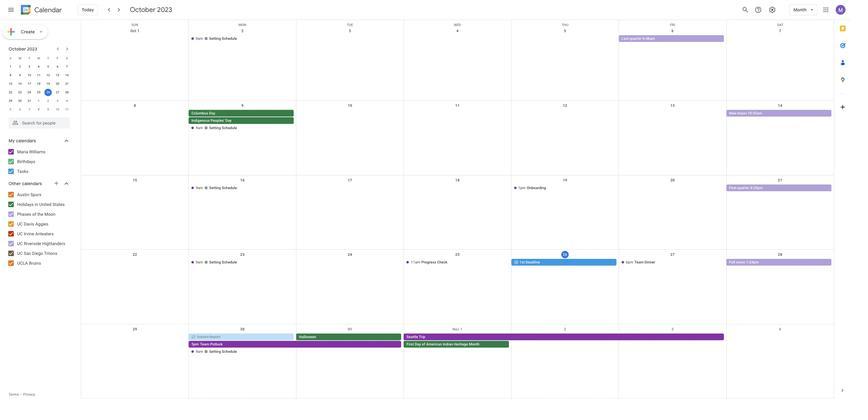 Task type: locate. For each thing, give the bounding box(es) containing it.
2 horizontal spatial 8
[[134, 104, 136, 108]]

0 horizontal spatial 28
[[65, 91, 69, 94]]

0 horizontal spatial s
[[10, 57, 11, 60]]

1 vertical spatial 10
[[348, 104, 352, 108]]

25 inside 'grid'
[[456, 253, 460, 257]]

1 vertical spatial calendars
[[22, 181, 42, 187]]

2 vertical spatial 8
[[38, 108, 40, 111]]

0 vertical spatial 8
[[10, 74, 11, 77]]

1 horizontal spatial s
[[66, 57, 68, 60]]

team down the submit
[[200, 343, 209, 347]]

1 horizontal spatial 16
[[240, 178, 245, 183]]

schedule
[[222, 36, 237, 41], [222, 126, 237, 130], [222, 186, 237, 190], [222, 261, 237, 265], [222, 350, 237, 354]]

1 vertical spatial 14
[[779, 104, 783, 108]]

1 vertical spatial day
[[226, 119, 232, 123]]

ucla bruins
[[17, 261, 41, 266]]

calendar element
[[20, 4, 62, 17]]

5 for 1
[[47, 65, 49, 68]]

0 vertical spatial 15
[[9, 82, 12, 86]]

9 up 16 element
[[19, 74, 21, 77]]

2 horizontal spatial 6
[[672, 29, 674, 33]]

0 horizontal spatial october
[[9, 46, 26, 52]]

8 inside november 8 'element'
[[38, 108, 40, 111]]

spurs
[[30, 192, 41, 197]]

0 vertical spatial 18
[[37, 82, 41, 86]]

moon
[[738, 111, 747, 115], [737, 261, 746, 265]]

6pm team dinner
[[626, 261, 656, 265]]

1 horizontal spatial 14
[[779, 104, 783, 108]]

7 down 31 element
[[28, 108, 30, 111]]

9am
[[196, 36, 203, 41], [196, 126, 203, 130], [196, 186, 203, 190], [196, 261, 203, 265], [196, 350, 203, 354]]

2 t from the left
[[47, 57, 49, 60]]

seattle trip button
[[404, 334, 725, 341]]

1 vertical spatial month
[[469, 343, 480, 347]]

14 for october 2023
[[65, 74, 69, 77]]

uc left irvine
[[17, 232, 23, 237]]

1 up 15 element
[[10, 65, 11, 68]]

17 element
[[26, 80, 33, 88]]

uc san diego tritons
[[17, 251, 57, 256]]

october 2023 grid
[[6, 54, 72, 114]]

row group containing 1
[[6, 63, 72, 114]]

1 setting from the top
[[209, 36, 221, 41]]

1 horizontal spatial 2023
[[157, 6, 172, 14]]

3 uc from the top
[[17, 242, 23, 246]]

states
[[53, 202, 65, 207]]

day right peoples'
[[226, 119, 232, 123]]

4 9am from the top
[[196, 261, 203, 265]]

1 horizontal spatial 10
[[56, 108, 59, 111]]

1 schedule from the top
[[222, 36, 237, 41]]

moon right 'new'
[[738, 111, 747, 115]]

columbus day button
[[189, 110, 294, 117]]

0 horizontal spatial first
[[407, 343, 414, 347]]

last quarter 6:48am button
[[619, 35, 725, 42]]

31 down 24 element
[[28, 99, 31, 103]]

team
[[635, 261, 644, 265], [200, 343, 209, 347]]

29 inside 29 element
[[9, 99, 12, 103]]

1 down "25" element
[[38, 99, 40, 103]]

the
[[37, 212, 43, 217]]

5 inside 'grid'
[[564, 29, 567, 33]]

wed
[[454, 23, 461, 27]]

31 up halloween button
[[348, 328, 352, 332]]

6 down "30" element
[[19, 108, 21, 111]]

seattle trip first day of american indian heritage month
[[407, 335, 480, 347]]

31 for nov 1
[[348, 328, 352, 332]]

1 vertical spatial team
[[200, 343, 209, 347]]

19 element
[[44, 80, 52, 88]]

sat
[[778, 23, 784, 27]]

28 up full moon 1:24pm button in the right of the page
[[779, 253, 783, 257]]

1 horizontal spatial 7
[[66, 65, 68, 68]]

0 horizontal spatial 23
[[18, 91, 22, 94]]

1 vertical spatial 11
[[456, 104, 460, 108]]

2 vertical spatial 7
[[28, 108, 30, 111]]

0 vertical spatial 27
[[56, 91, 59, 94]]

0 vertical spatial 16
[[18, 82, 22, 86]]

10 inside the 10 element
[[28, 74, 31, 77]]

1 vertical spatial 19
[[563, 178, 568, 183]]

0 horizontal spatial 22
[[9, 91, 12, 94]]

1 vertical spatial quarter
[[738, 186, 750, 190]]

1st deadline
[[520, 261, 540, 265]]

7 up 14 element
[[66, 65, 68, 68]]

14 up 21 element
[[65, 74, 69, 77]]

uc for uc irvine anteaters
[[17, 232, 23, 237]]

4 setting schedule from the top
[[209, 261, 237, 265]]

quarter
[[630, 36, 642, 41], [738, 186, 750, 190]]

my calendars button
[[1, 136, 76, 146]]

0 vertical spatial quarter
[[630, 36, 642, 41]]

14 element
[[63, 72, 71, 79]]

cell containing columbus day
[[189, 110, 297, 132]]

9 up columbus day button
[[242, 104, 244, 108]]

30 up submit report button
[[240, 328, 245, 332]]

november 9 element
[[44, 106, 52, 113]]

0 horizontal spatial 8
[[10, 74, 11, 77]]

deadline
[[526, 261, 540, 265]]

31 inside 'grid'
[[348, 328, 352, 332]]

1 vertical spatial 8
[[134, 104, 136, 108]]

None search field
[[0, 115, 76, 129]]

1 horizontal spatial first
[[730, 186, 737, 190]]

1 vertical spatial 22
[[133, 253, 137, 257]]

my
[[9, 138, 15, 144]]

t left f
[[47, 57, 49, 60]]

s right f
[[66, 57, 68, 60]]

report
[[210, 335, 221, 340]]

setting schedule for 23
[[209, 261, 237, 265]]

26 up 1st deadline button
[[563, 253, 568, 257]]

0 vertical spatial 14
[[65, 74, 69, 77]]

13
[[56, 74, 59, 77], [671, 104, 675, 108]]

0 vertical spatial 30
[[18, 99, 22, 103]]

seattle
[[407, 335, 418, 340]]

first left 8:29pm
[[730, 186, 737, 190]]

21 up first quarter 8:29pm button
[[779, 178, 783, 183]]

of inside other calendars list
[[32, 212, 36, 217]]

grid
[[81, 20, 835, 400]]

in
[[35, 202, 38, 207]]

november 2 element
[[44, 97, 52, 105]]

dinner
[[645, 261, 656, 265]]

1 horizontal spatial day
[[226, 119, 232, 123]]

1 vertical spatial of
[[422, 343, 426, 347]]

today button
[[78, 2, 98, 17]]

2 horizontal spatial 9
[[242, 104, 244, 108]]

day up peoples'
[[209, 111, 215, 115]]

month
[[794, 7, 807, 13], [469, 343, 480, 347]]

1 horizontal spatial 29
[[133, 328, 137, 332]]

30 inside october 2023 grid
[[18, 99, 22, 103]]

2 s from the left
[[66, 57, 68, 60]]

3 setting schedule from the top
[[209, 186, 237, 190]]

2 vertical spatial 9
[[47, 108, 49, 111]]

7 down sat
[[780, 29, 782, 33]]

first down seattle
[[407, 343, 414, 347]]

cell containing submit report
[[189, 334, 404, 356]]

row group
[[6, 63, 72, 114]]

6 for 1
[[57, 65, 58, 68]]

21
[[65, 82, 69, 86], [779, 178, 783, 183]]

setting schedule for 2
[[209, 36, 237, 41]]

14 inside october 2023 grid
[[65, 74, 69, 77]]

19
[[46, 82, 50, 86], [563, 178, 568, 183]]

trip
[[419, 335, 426, 340]]

1 setting schedule from the top
[[209, 36, 237, 41]]

0 horizontal spatial 6
[[19, 108, 21, 111]]

6 down f
[[57, 65, 58, 68]]

onboarding
[[527, 186, 547, 190]]

heritage
[[454, 343, 468, 347]]

1 vertical spatial 27
[[671, 253, 675, 257]]

0 vertical spatial 7
[[780, 29, 782, 33]]

calendars up 'maria'
[[16, 138, 36, 144]]

5 setting schedule from the top
[[209, 350, 237, 354]]

10 inside 'grid'
[[348, 104, 352, 108]]

of left the
[[32, 212, 36, 217]]

1 vertical spatial first
[[407, 343, 414, 347]]

1 horizontal spatial 25
[[456, 253, 460, 257]]

1 horizontal spatial 6
[[57, 65, 58, 68]]

progress
[[422, 261, 437, 265]]

november 3 element
[[54, 97, 61, 105]]

1 horizontal spatial 18
[[456, 178, 460, 183]]

0 horizontal spatial 10
[[28, 74, 31, 77]]

1 vertical spatial 16
[[240, 178, 245, 183]]

tasks
[[17, 169, 28, 174]]

1 vertical spatial 17
[[348, 178, 352, 183]]

23
[[18, 91, 22, 94], [240, 253, 245, 257]]

san
[[24, 251, 31, 256]]

thu
[[562, 23, 569, 27]]

14 up new moon 10:55am 'button'
[[779, 104, 783, 108]]

13 inside 'grid'
[[671, 104, 675, 108]]

1 right oct
[[137, 29, 140, 33]]

11 for sun
[[456, 104, 460, 108]]

1 vertical spatial 20
[[671, 178, 675, 183]]

of inside seattle trip first day of american indian heritage month
[[422, 343, 426, 347]]

25 inside october 2023 grid
[[37, 91, 41, 94]]

1 horizontal spatial 22
[[133, 253, 137, 257]]

quarter right last
[[630, 36, 642, 41]]

30 inside 'grid'
[[240, 328, 245, 332]]

m
[[19, 57, 21, 60]]

other calendars list
[[1, 190, 76, 269]]

5
[[564, 29, 567, 33], [47, 65, 49, 68], [10, 108, 11, 111]]

team right 6pm
[[635, 261, 644, 265]]

my calendars
[[9, 138, 36, 144]]

row containing s
[[6, 54, 72, 63]]

williams
[[29, 150, 45, 154]]

t left w
[[28, 57, 30, 60]]

13 inside 13 element
[[56, 74, 59, 77]]

submit report
[[197, 335, 221, 340]]

setting for 23
[[209, 261, 221, 265]]

26
[[46, 91, 50, 94], [563, 253, 568, 257]]

1 horizontal spatial quarter
[[738, 186, 750, 190]]

calendars up austin spurs at the top of the page
[[22, 181, 42, 187]]

calendars inside dropdown button
[[22, 181, 42, 187]]

october up m
[[9, 46, 26, 52]]

30 for nov 1
[[240, 328, 245, 332]]

4 setting from the top
[[209, 261, 221, 265]]

of down trip
[[422, 343, 426, 347]]

0 vertical spatial 6
[[672, 29, 674, 33]]

7
[[780, 29, 782, 33], [66, 65, 68, 68], [28, 108, 30, 111]]

holidays in united states
[[17, 202, 65, 207]]

1 horizontal spatial 12
[[563, 104, 568, 108]]

11
[[37, 74, 41, 77], [456, 104, 460, 108], [65, 108, 69, 111]]

1 horizontal spatial 23
[[240, 253, 245, 257]]

13 element
[[54, 72, 61, 79]]

18 inside october 2023 grid
[[37, 82, 41, 86]]

9 for october 2023
[[19, 74, 21, 77]]

29 element
[[7, 97, 14, 105]]

quarter left 8:29pm
[[738, 186, 750, 190]]

row containing 5
[[6, 105, 72, 114]]

first day of american indian heritage month button
[[404, 342, 509, 348]]

8 for october 2023
[[10, 74, 11, 77]]

setting schedule
[[209, 36, 237, 41], [209, 126, 237, 130], [209, 186, 237, 190], [209, 261, 237, 265], [209, 350, 237, 354]]

9 down 'november 2' element
[[47, 108, 49, 111]]

1 horizontal spatial 13
[[671, 104, 675, 108]]

27 inside october 2023 grid
[[56, 91, 59, 94]]

0 vertical spatial october
[[130, 6, 156, 14]]

1 vertical spatial 7
[[66, 65, 68, 68]]

0 horizontal spatial october 2023
[[9, 46, 37, 52]]

8 inside 'grid'
[[134, 104, 136, 108]]

fri
[[671, 23, 676, 27]]

5 up 12 element
[[47, 65, 49, 68]]

united
[[39, 202, 52, 207]]

quarter inside row
[[630, 36, 642, 41]]

october
[[130, 6, 156, 14], [9, 46, 26, 52]]

1 horizontal spatial 11
[[65, 108, 69, 111]]

1 vertical spatial october 2023
[[9, 46, 37, 52]]

of
[[32, 212, 36, 217], [422, 343, 426, 347]]

1
[[137, 29, 140, 33], [10, 65, 11, 68], [38, 99, 40, 103], [461, 328, 463, 332]]

28 down 21 element
[[65, 91, 69, 94]]

0 horizontal spatial 11
[[37, 74, 41, 77]]

2 up seattle trip button
[[564, 328, 567, 332]]

1 vertical spatial 29
[[133, 328, 137, 332]]

6 for oct 1
[[672, 29, 674, 33]]

uc left san
[[17, 251, 23, 256]]

5 down thu
[[564, 29, 567, 33]]

1 horizontal spatial 19
[[563, 178, 568, 183]]

1 inside november 1 element
[[38, 99, 40, 103]]

7 for oct 1
[[780, 29, 782, 33]]

0 vertical spatial 9
[[19, 74, 21, 77]]

cell containing seattle trip
[[404, 334, 727, 356]]

19 inside october 2023 grid
[[46, 82, 50, 86]]

0 horizontal spatial 19
[[46, 82, 50, 86]]

calendar
[[34, 6, 62, 14]]

29 for nov 1
[[133, 328, 137, 332]]

1 vertical spatial 31
[[348, 328, 352, 332]]

1 horizontal spatial 27
[[671, 253, 675, 257]]

12 inside 'grid'
[[563, 104, 568, 108]]

1 vertical spatial 9
[[242, 104, 244, 108]]

row containing oct 1
[[81, 26, 835, 101]]

month inside popup button
[[794, 7, 807, 13]]

0 horizontal spatial 14
[[65, 74, 69, 77]]

1 uc from the top
[[17, 222, 23, 227]]

17
[[28, 82, 31, 86], [348, 178, 352, 183]]

0 vertical spatial october 2023
[[130, 6, 172, 14]]

november 5 element
[[7, 106, 14, 113]]

uc irvine anteaters
[[17, 232, 54, 237]]

28
[[65, 91, 69, 94], [779, 253, 783, 257]]

1 9am from the top
[[196, 36, 203, 41]]

0 horizontal spatial 31
[[28, 99, 31, 103]]

30 down 23 element
[[18, 99, 22, 103]]

main drawer image
[[7, 6, 15, 13]]

2 horizontal spatial 11
[[456, 104, 460, 108]]

1 horizontal spatial 21
[[779, 178, 783, 183]]

Search for people text field
[[12, 118, 66, 129]]

0 vertical spatial 25
[[37, 91, 41, 94]]

cell
[[81, 35, 189, 43], [296, 35, 404, 43], [512, 35, 619, 43], [727, 35, 835, 43], [81, 110, 189, 132], [189, 110, 297, 132], [296, 110, 404, 132], [512, 110, 619, 132], [619, 110, 727, 132], [81, 185, 189, 192], [296, 185, 404, 192], [619, 185, 727, 192], [81, 259, 189, 267], [296, 259, 404, 267], [81, 334, 189, 356], [189, 334, 404, 356], [404, 334, 727, 356], [512, 334, 619, 356], [619, 334, 727, 356], [727, 334, 835, 356]]

0 vertical spatial 21
[[65, 82, 69, 86]]

5 down 29 element
[[10, 108, 11, 111]]

full moon 1:24pm button
[[727, 259, 832, 266]]

first inside button
[[730, 186, 737, 190]]

tab list
[[835, 20, 852, 383]]

day inside seattle trip first day of american indian heritage month
[[415, 343, 421, 347]]

1:24pm
[[747, 261, 759, 265]]

4 uc from the top
[[17, 251, 23, 256]]

0 horizontal spatial month
[[469, 343, 480, 347]]

12 for sun
[[563, 104, 568, 108]]

moon right full
[[737, 261, 746, 265]]

11am
[[411, 261, 421, 265]]

uc left riverside at the bottom left
[[17, 242, 23, 246]]

0 vertical spatial 17
[[28, 82, 31, 86]]

month right heritage
[[469, 343, 480, 347]]

2 9am from the top
[[196, 126, 203, 130]]

12
[[46, 74, 50, 77], [563, 104, 568, 108]]

october up sun
[[130, 6, 156, 14]]

0 horizontal spatial 15
[[9, 82, 12, 86]]

22 element
[[7, 89, 14, 96]]

october 2023 up sun
[[130, 6, 172, 14]]

calendars inside dropdown button
[[16, 138, 36, 144]]

moon inside button
[[737, 261, 746, 265]]

oct
[[130, 29, 136, 33]]

25
[[37, 91, 41, 94], [456, 253, 460, 257]]

0 horizontal spatial team
[[200, 343, 209, 347]]

10
[[28, 74, 31, 77], [348, 104, 352, 108], [56, 108, 59, 111]]

10:55am
[[748, 111, 763, 115]]

month right settings menu icon
[[794, 7, 807, 13]]

month inside seattle trip first day of american indian heritage month
[[469, 343, 480, 347]]

0 horizontal spatial day
[[209, 111, 215, 115]]

3 schedule from the top
[[222, 186, 237, 190]]

october 2023 up m
[[9, 46, 37, 52]]

2 down m
[[19, 65, 21, 68]]

team for team potluck
[[200, 343, 209, 347]]

29
[[9, 99, 12, 103], [133, 328, 137, 332]]

day down trip
[[415, 343, 421, 347]]

23 inside grid
[[18, 91, 22, 94]]

12 inside october 2023 grid
[[46, 74, 50, 77]]

1 vertical spatial 2023
[[27, 46, 37, 52]]

0 horizontal spatial 29
[[9, 99, 12, 103]]

6 down "fri"
[[672, 29, 674, 33]]

moon inside 'button'
[[738, 111, 747, 115]]

1 vertical spatial 28
[[779, 253, 783, 257]]

uc left davis
[[17, 222, 23, 227]]

halloween button
[[296, 334, 402, 341]]

31 inside october 2023 grid
[[28, 99, 31, 103]]

2 down 26, today element on the top of the page
[[47, 99, 49, 103]]

team inside cell
[[200, 343, 209, 347]]

4 schedule from the top
[[222, 261, 237, 265]]

0 vertical spatial team
[[635, 261, 644, 265]]

2 uc from the top
[[17, 232, 23, 237]]

31 element
[[26, 97, 33, 105]]

november 4 element
[[63, 97, 71, 105]]

uc riverside highlanders
[[17, 242, 65, 246]]

0 vertical spatial 19
[[46, 82, 50, 86]]

3 9am from the top
[[196, 186, 203, 190]]

15 inside october 2023 grid
[[9, 82, 12, 86]]

0 horizontal spatial 5
[[10, 108, 11, 111]]

26 down 19 element
[[46, 91, 50, 94]]

row
[[81, 20, 835, 27], [81, 26, 835, 101], [6, 54, 72, 63], [6, 63, 72, 71], [6, 71, 72, 80], [6, 80, 72, 88], [6, 88, 72, 97], [6, 97, 72, 105], [81, 101, 835, 176], [6, 105, 72, 114], [81, 176, 835, 250], [81, 250, 835, 325], [81, 325, 835, 400]]

20 inside grid
[[56, 82, 59, 86]]

0 horizontal spatial 20
[[56, 82, 59, 86]]

3 setting from the top
[[209, 186, 221, 190]]

16 inside october 2023 grid
[[18, 82, 22, 86]]

t
[[28, 57, 30, 60], [47, 57, 49, 60]]

s left m
[[10, 57, 11, 60]]

21 down 14 element
[[65, 82, 69, 86]]

setting for 16
[[209, 186, 221, 190]]

moon for full
[[737, 261, 746, 265]]

1 vertical spatial 13
[[671, 104, 675, 108]]



Task type: vqa. For each thing, say whether or not it's contained in the screenshot.


Task type: describe. For each thing, give the bounding box(es) containing it.
1 t from the left
[[28, 57, 30, 60]]

0 vertical spatial day
[[209, 111, 215, 115]]

24 inside october 2023 grid
[[28, 91, 31, 94]]

settings menu image
[[769, 6, 777, 13]]

schedule for 23
[[222, 261, 237, 265]]

maria williams
[[17, 150, 45, 154]]

2 schedule from the top
[[222, 126, 237, 130]]

7 for 1
[[66, 65, 68, 68]]

november 1 element
[[35, 97, 42, 105]]

5 for oct 1
[[564, 29, 567, 33]]

1 vertical spatial 24
[[348, 253, 352, 257]]

2 setting schedule from the top
[[209, 126, 237, 130]]

f
[[57, 57, 58, 60]]

uc davis aggies
[[17, 222, 48, 227]]

create
[[21, 29, 35, 35]]

moon for new
[[738, 111, 747, 115]]

13 for october 2023
[[56, 74, 59, 77]]

first quarter 8:29pm
[[730, 186, 763, 190]]

9am for 2
[[196, 36, 203, 41]]

26, today element
[[44, 89, 52, 96]]

2 setting from the top
[[209, 126, 221, 130]]

3 inside november 3 element
[[57, 99, 58, 103]]

10 for october 2023
[[28, 74, 31, 77]]

columbus
[[192, 111, 208, 115]]

quarter for 6:48am
[[630, 36, 642, 41]]

submit
[[197, 335, 209, 340]]

8:29pm
[[751, 186, 763, 190]]

1 vertical spatial 26
[[563, 253, 568, 257]]

setting schedule for 16
[[209, 186, 237, 190]]

holidays
[[17, 202, 34, 207]]

27 element
[[54, 89, 61, 96]]

november 6 element
[[16, 106, 24, 113]]

calendars for my calendars
[[16, 138, 36, 144]]

indigenous
[[192, 119, 210, 123]]

privacy link
[[23, 393, 35, 397]]

uc for uc davis aggies
[[17, 222, 23, 227]]

sun
[[132, 23, 138, 27]]

my calendars list
[[1, 147, 76, 177]]

1 vertical spatial october
[[9, 46, 26, 52]]

30 for 1
[[18, 99, 22, 103]]

indian
[[443, 343, 453, 347]]

9am for 23
[[196, 261, 203, 265]]

indigenous peoples' day button
[[189, 117, 294, 124]]

0 vertical spatial 2023
[[157, 6, 172, 14]]

grid containing oct 1
[[81, 20, 835, 400]]

team for team dinner
[[635, 261, 644, 265]]

create button
[[2, 25, 48, 39]]

first quarter 8:29pm button
[[727, 185, 832, 191]]

new moon 10:55am
[[730, 111, 763, 115]]

7 inside "element"
[[28, 108, 30, 111]]

10 inside november 10 element
[[56, 108, 59, 111]]

davis
[[24, 222, 34, 227]]

today
[[82, 7, 94, 13]]

13 for sun
[[671, 104, 675, 108]]

american
[[427, 343, 442, 347]]

anteaters
[[35, 232, 54, 237]]

privacy
[[23, 393, 35, 397]]

6pm
[[626, 261, 634, 265]]

phases of the moon
[[17, 212, 55, 217]]

23 element
[[16, 89, 24, 96]]

other calendars button
[[1, 179, 76, 189]]

28 element
[[63, 89, 71, 96]]

november 11 element
[[63, 106, 71, 113]]

new moon 10:55am button
[[727, 110, 832, 117]]

5 setting from the top
[[209, 350, 221, 354]]

setting for 2
[[209, 36, 221, 41]]

full moon 1:24pm
[[730, 261, 759, 265]]

31 for 1
[[28, 99, 31, 103]]

last
[[622, 36, 629, 41]]

11am progress check
[[411, 261, 448, 265]]

columbus day indigenous peoples' day
[[192, 111, 232, 123]]

5pm
[[192, 343, 199, 347]]

month button
[[790, 2, 818, 17]]

other calendars
[[9, 181, 42, 187]]

16 element
[[16, 80, 24, 88]]

w
[[37, 57, 40, 60]]

2 vertical spatial 5
[[10, 108, 11, 111]]

11 for october 2023
[[37, 74, 41, 77]]

2 vertical spatial 6
[[19, 108, 21, 111]]

november 8 element
[[35, 106, 42, 113]]

november 7 element
[[26, 106, 33, 113]]

oct 1
[[130, 29, 140, 33]]

terms link
[[9, 393, 19, 397]]

6:48am
[[643, 36, 656, 41]]

–
[[20, 393, 22, 397]]

17 inside 'grid'
[[348, 178, 352, 183]]

schedule for 16
[[222, 186, 237, 190]]

1 vertical spatial 15
[[133, 178, 137, 183]]

1 right nov
[[461, 328, 463, 332]]

27 inside 'grid'
[[671, 253, 675, 257]]

potluck
[[210, 343, 223, 347]]

26 cell
[[43, 88, 53, 97]]

diego
[[32, 251, 43, 256]]

1 vertical spatial 21
[[779, 178, 783, 183]]

riverside
[[24, 242, 41, 246]]

1 horizontal spatial 20
[[671, 178, 675, 183]]

first inside seattle trip first day of american indian heritage month
[[407, 343, 414, 347]]

new
[[730, 111, 737, 115]]

row containing sun
[[81, 20, 835, 27]]

10 for sun
[[348, 104, 352, 108]]

1 horizontal spatial october
[[130, 6, 156, 14]]

1pm
[[519, 186, 526, 190]]

16 inside 'grid'
[[240, 178, 245, 183]]

calendar heading
[[33, 6, 62, 14]]

mon
[[239, 23, 246, 27]]

nov
[[453, 328, 460, 332]]

21 inside october 2023 grid
[[65, 82, 69, 86]]

row containing 1
[[6, 63, 72, 71]]

9am for 16
[[196, 186, 203, 190]]

other
[[9, 181, 21, 187]]

tue
[[347, 23, 353, 27]]

2 vertical spatial 11
[[65, 108, 69, 111]]

uc for uc san diego tritons
[[17, 251, 23, 256]]

0 horizontal spatial 2023
[[27, 46, 37, 52]]

moon
[[44, 212, 55, 217]]

calendars for other calendars
[[22, 181, 42, 187]]

10 element
[[26, 72, 33, 79]]

18 element
[[35, 80, 42, 88]]

1 vertical spatial 18
[[456, 178, 460, 183]]

22 inside 22 element
[[9, 91, 12, 94]]

ucla
[[17, 261, 28, 266]]

28 inside "element"
[[65, 91, 69, 94]]

schedule for 2
[[222, 36, 237, 41]]

5 schedule from the top
[[222, 350, 237, 354]]

14 for sun
[[779, 104, 783, 108]]

check
[[437, 261, 448, 265]]

20 element
[[54, 80, 61, 88]]

21 element
[[63, 80, 71, 88]]

29 for 1
[[9, 99, 12, 103]]

2 down mon at left top
[[242, 29, 244, 33]]

terms – privacy
[[9, 393, 35, 397]]

12 element
[[44, 72, 52, 79]]

1pm onboarding
[[519, 186, 547, 190]]

add other calendars image
[[53, 181, 59, 187]]

austin spurs
[[17, 192, 41, 197]]

uc for uc riverside highlanders
[[17, 242, 23, 246]]

15 element
[[7, 80, 14, 88]]

5pm team potluck
[[192, 343, 223, 347]]

maria
[[17, 150, 28, 154]]

24 element
[[26, 89, 33, 96]]

november 10 element
[[54, 106, 61, 113]]

aggies
[[35, 222, 48, 227]]

peoples'
[[211, 119, 225, 123]]

25 element
[[35, 89, 42, 96]]

30 element
[[16, 97, 24, 105]]

1 horizontal spatial 9
[[47, 108, 49, 111]]

9 for sun
[[242, 104, 244, 108]]

1st deadline button
[[512, 259, 617, 266]]

austin
[[17, 192, 29, 197]]

bruins
[[29, 261, 41, 266]]

terms
[[9, 393, 19, 397]]

1 s from the left
[[10, 57, 11, 60]]

12 for october 2023
[[46, 74, 50, 77]]

11 element
[[35, 72, 42, 79]]

17 inside 'element'
[[28, 82, 31, 86]]

26 inside cell
[[46, 91, 50, 94]]

birthdays
[[17, 159, 35, 164]]

quarter for 8:29pm
[[738, 186, 750, 190]]

irvine
[[24, 232, 34, 237]]

8 for sun
[[134, 104, 136, 108]]

submit report button
[[189, 334, 294, 341]]

highlanders
[[42, 242, 65, 246]]

5 9am from the top
[[196, 350, 203, 354]]



